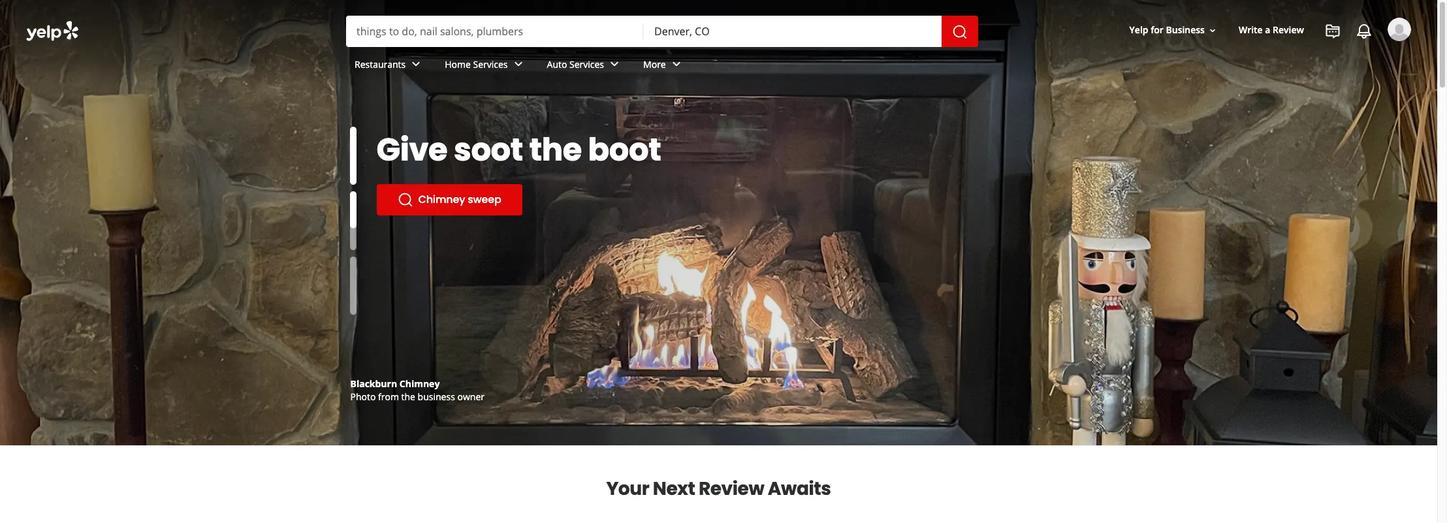 Task type: describe. For each thing, give the bounding box(es) containing it.
next
[[653, 476, 695, 502]]

write a review
[[1239, 24, 1305, 36]]

chimney sweep
[[418, 192, 502, 207]]

notifications image
[[1357, 24, 1373, 39]]

write
[[1239, 24, 1263, 36]]

yelp for business button
[[1125, 19, 1224, 42]]

more link
[[633, 47, 695, 85]]

user actions element
[[1120, 16, 1430, 97]]

a
[[1266, 24, 1271, 36]]

review for a
[[1273, 24, 1305, 36]]

give soot the boot
[[377, 128, 661, 172]]

Find text field
[[357, 24, 634, 39]]

review for next
[[699, 476, 765, 502]]

from
[[378, 391, 399, 403]]

chimney inside blackburn chimney photo from the business owner
[[400, 378, 440, 390]]

services for home services
[[473, 58, 508, 70]]

give
[[377, 128, 448, 172]]

Near text field
[[655, 24, 932, 39]]

the inside blackburn chimney photo from the business owner
[[402, 391, 416, 403]]

auto services
[[547, 58, 604, 70]]

boot
[[588, 128, 661, 172]]

business
[[418, 391, 455, 403]]

none field find
[[357, 24, 634, 39]]

24 chevron down v2 image for more
[[669, 56, 685, 72]]

owner
[[458, 391, 485, 403]]

2 select slide image from the top
[[350, 172, 356, 231]]

more
[[644, 58, 666, 70]]

photo
[[351, 391, 376, 403]]

blackburn chimney link
[[351, 378, 440, 390]]

auto services link
[[537, 47, 633, 85]]

explore banner section banner
[[0, 0, 1438, 446]]

24 chevron down v2 image
[[409, 56, 424, 72]]

1 select slide image from the top
[[350, 127, 356, 185]]

none search field containing yelp for business
[[0, 0, 1438, 97]]

16 chevron down v2 image
[[1208, 25, 1218, 36]]

search image
[[953, 24, 968, 40]]

sweep
[[468, 192, 502, 207]]

blackburn
[[351, 378, 397, 390]]



Task type: vqa. For each thing, say whether or not it's contained in the screenshot.
North Dallas at the left bottom
no



Task type: locate. For each thing, give the bounding box(es) containing it.
home
[[445, 58, 471, 70]]

services
[[473, 58, 508, 70], [570, 58, 604, 70]]

select slide image
[[350, 127, 356, 185], [350, 172, 356, 231]]

your
[[607, 476, 650, 502]]

3 24 chevron down v2 image from the left
[[669, 56, 685, 72]]

blackburn chimney photo from the business owner
[[351, 378, 485, 403]]

review
[[1273, 24, 1305, 36], [699, 476, 765, 502]]

home services
[[445, 58, 508, 70]]

2 24 chevron down v2 image from the left
[[607, 56, 623, 72]]

0 horizontal spatial the
[[402, 391, 416, 403]]

1 horizontal spatial the
[[530, 128, 582, 172]]

2 services from the left
[[570, 58, 604, 70]]

business categories element
[[344, 47, 1412, 85]]

1 horizontal spatial none field
[[655, 24, 932, 39]]

24 chevron down v2 image for auto services
[[607, 56, 623, 72]]

24 chevron down v2 image left auto
[[511, 56, 526, 72]]

services right auto
[[570, 58, 604, 70]]

yelp
[[1130, 24, 1149, 36]]

restaurants link
[[344, 47, 435, 85]]

chimney
[[418, 192, 465, 207], [400, 378, 440, 390]]

none field near
[[655, 24, 932, 39]]

chimney sweep link
[[377, 184, 522, 216]]

1 horizontal spatial review
[[1273, 24, 1305, 36]]

24 search v2 image
[[398, 192, 413, 208]]

0 horizontal spatial services
[[473, 58, 508, 70]]

0 vertical spatial review
[[1273, 24, 1305, 36]]

yelp for business
[[1130, 24, 1205, 36]]

24 chevron down v2 image right more
[[669, 56, 685, 72]]

None field
[[357, 24, 634, 39], [655, 24, 932, 39]]

2 horizontal spatial 24 chevron down v2 image
[[669, 56, 685, 72]]

nolan p. image
[[1388, 18, 1412, 41]]

24 chevron down v2 image inside auto services link
[[607, 56, 623, 72]]

0 vertical spatial the
[[530, 128, 582, 172]]

1 horizontal spatial services
[[570, 58, 604, 70]]

awaits
[[768, 476, 831, 502]]

chimney right 24 search v2 image
[[418, 192, 465, 207]]

select slide image left 24 search v2 image
[[350, 172, 356, 231]]

select slide image left "give"
[[350, 127, 356, 185]]

1 horizontal spatial 24 chevron down v2 image
[[607, 56, 623, 72]]

write a review link
[[1234, 19, 1310, 42]]

your next review awaits
[[607, 476, 831, 502]]

0 horizontal spatial 24 chevron down v2 image
[[511, 56, 526, 72]]

projects image
[[1326, 24, 1341, 39]]

2 none field from the left
[[655, 24, 932, 39]]

review inside the write a review link
[[1273, 24, 1305, 36]]

review right next
[[699, 476, 765, 502]]

24 chevron down v2 image inside more link
[[669, 56, 685, 72]]

for
[[1151, 24, 1164, 36]]

24 chevron down v2 image right auto services
[[607, 56, 623, 72]]

1 24 chevron down v2 image from the left
[[511, 56, 526, 72]]

services for auto services
[[570, 58, 604, 70]]

0 horizontal spatial none field
[[357, 24, 634, 39]]

1 services from the left
[[473, 58, 508, 70]]

None search field
[[0, 0, 1438, 97]]

none search field inside explore banner section banner
[[346, 16, 981, 47]]

restaurants
[[355, 58, 406, 70]]

review right a on the top of page
[[1273, 24, 1305, 36]]

1 vertical spatial review
[[699, 476, 765, 502]]

soot
[[454, 128, 523, 172]]

24 chevron down v2 image inside home services link
[[511, 56, 526, 72]]

services right the home
[[473, 58, 508, 70]]

24 chevron down v2 image
[[511, 56, 526, 72], [607, 56, 623, 72], [669, 56, 685, 72]]

1 none field from the left
[[357, 24, 634, 39]]

chimney up "business"
[[400, 378, 440, 390]]

the
[[530, 128, 582, 172], [402, 391, 416, 403]]

0 vertical spatial chimney
[[418, 192, 465, 207]]

1 vertical spatial the
[[402, 391, 416, 403]]

home services link
[[435, 47, 537, 85]]

auto
[[547, 58, 567, 70]]

1 vertical spatial chimney
[[400, 378, 440, 390]]

0 horizontal spatial review
[[699, 476, 765, 502]]

business
[[1167, 24, 1205, 36]]

24 chevron down v2 image for home services
[[511, 56, 526, 72]]

None search field
[[346, 16, 981, 47]]



